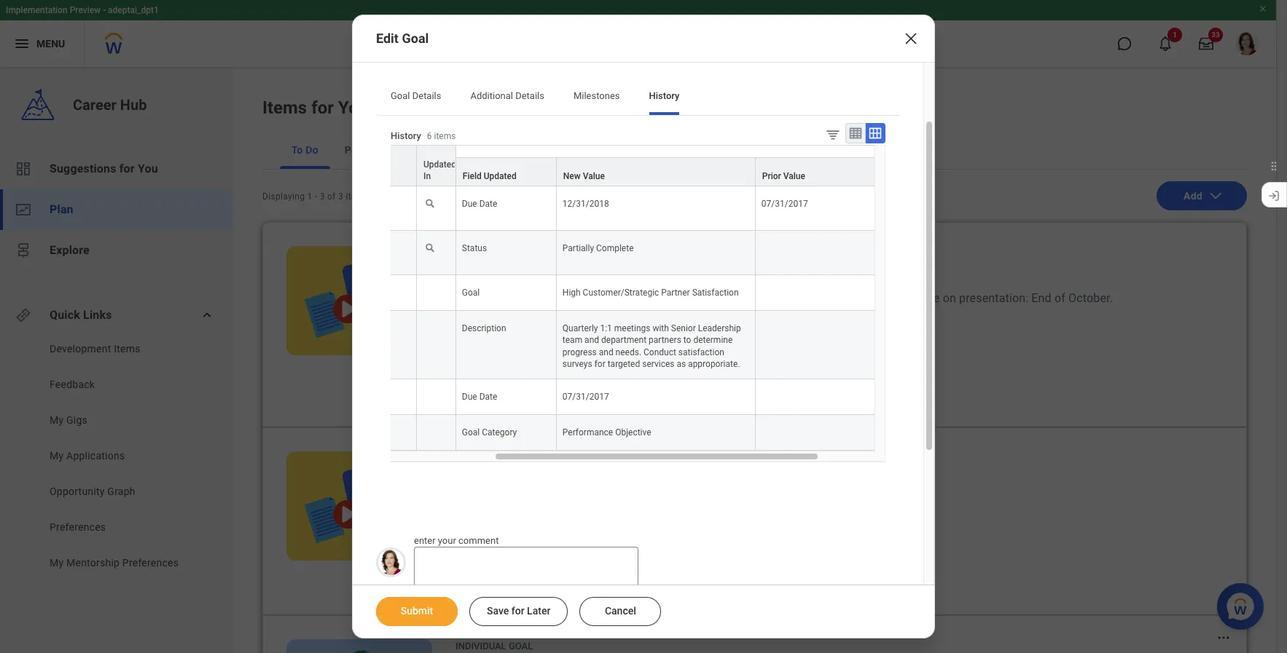 Task type: vqa. For each thing, say whether or not it's contained in the screenshot.
the ... in the Candidate Pipeline Summary element
no



Task type: locate. For each thing, give the bounding box(es) containing it.
career left hub
[[73, 96, 117, 114]]

preferences inside my mentorship preferences link
[[122, 558, 179, 569]]

1 vertical spatial -
[[315, 192, 317, 202]]

updated
[[424, 160, 456, 170], [316, 171, 348, 182], [484, 171, 517, 182]]

tab list
[[376, 80, 900, 115], [262, 131, 1247, 170]]

prior value button
[[756, 158, 954, 186]]

arrow right image
[[592, 382, 606, 397]]

goal details
[[391, 90, 441, 101]]

- right 1 at the top left
[[315, 192, 317, 202]]

0 vertical spatial history
[[649, 90, 680, 101]]

project up description
[[456, 292, 493, 305]]

in inside updated in
[[424, 171, 431, 182]]

items up 'to'
[[262, 98, 307, 118]]

0 vertical spatial list
[[0, 149, 233, 271]]

1 vertical spatial due
[[893, 292, 914, 305]]

goal
[[402, 31, 429, 46], [391, 90, 410, 101], [462, 288, 480, 298], [462, 428, 480, 438], [509, 642, 533, 652]]

my left gigs
[[50, 415, 64, 426]]

development for development items
[[50, 343, 111, 355]]

save for later
[[487, 606, 551, 617]]

2 my from the top
[[50, 451, 64, 462]]

1 date from the top
[[479, 199, 497, 209]]

of right end
[[1055, 292, 1066, 305]]

0 vertical spatial to
[[783, 292, 793, 305]]

in down completed
[[424, 171, 431, 182]]

due date up goal category
[[462, 392, 497, 402]]

2 date from the top
[[479, 392, 497, 402]]

1 vertical spatial status
[[456, 327, 482, 338]]

career up history 6 items
[[379, 98, 431, 118]]

1 row from the top
[[238, 145, 955, 187]]

8 row from the top
[[238, 415, 955, 451]]

0 vertical spatial and
[[585, 336, 599, 346]]

2 vertical spatial my
[[50, 558, 64, 569]]

0 vertical spatial -
[[103, 5, 106, 15]]

0 vertical spatial in
[[424, 171, 431, 182]]

date up goal category
[[479, 392, 497, 402]]

updated by button
[[309, 146, 416, 186]]

to left first
[[783, 292, 793, 305]]

item inside manage development item button
[[564, 383, 586, 395]]

satisfaction
[[692, 288, 739, 298]]

due up goal category
[[462, 392, 477, 402]]

1 horizontal spatial details
[[516, 90, 545, 101]]

graph
[[107, 486, 135, 498]]

1 vertical spatial in
[[456, 344, 464, 356]]

my down "my gigs"
[[50, 451, 64, 462]]

items up feedback link
[[114, 343, 140, 355]]

table image
[[849, 126, 863, 141]]

0 vertical spatial items
[[262, 98, 307, 118]]

high customer/strategic partner satisfaction
[[563, 288, 739, 298]]

0 horizontal spatial career
[[73, 96, 117, 114]]

0 horizontal spatial on
[[531, 292, 545, 305]]

targeted
[[608, 359, 640, 369]]

displaying 1 - 3 of 3 items
[[262, 192, 369, 202]]

1 vertical spatial and
[[599, 347, 614, 358]]

goal right your
[[391, 90, 410, 101]]

my left mentorship at bottom left
[[50, 558, 64, 569]]

development right manage
[[499, 383, 562, 395]]

status inside edit goal dialog
[[462, 244, 487, 254]]

updated left by
[[316, 171, 348, 182]]

1 horizontal spatial 3
[[338, 192, 343, 202]]

goal for goal details
[[391, 90, 410, 101]]

end
[[1032, 292, 1052, 305]]

0 horizontal spatial history
[[391, 130, 421, 141]]

0 horizontal spatial 3
[[320, 192, 325, 202]]

row
[[238, 145, 955, 187], [238, 158, 955, 187], [238, 187, 955, 231], [238, 231, 955, 276], [238, 276, 955, 312], [238, 312, 955, 380], [238, 380, 955, 415], [238, 415, 955, 451]]

1 horizontal spatial history
[[649, 90, 680, 101]]

3 down updated by
[[338, 192, 343, 202]]

1 my from the top
[[50, 415, 64, 426]]

goal category
[[462, 428, 517, 438]]

in for status in progress
[[456, 344, 464, 356]]

date down the 'field updated' at the left
[[479, 199, 497, 209]]

2 details from the left
[[516, 90, 545, 101]]

opportunity
[[50, 486, 105, 498]]

1 vertical spatial my
[[50, 451, 64, 462]]

3 my from the top
[[50, 558, 64, 569]]

1 horizontal spatial preferences
[[122, 558, 179, 569]]

previous
[[548, 292, 593, 305]]

1 3 from the left
[[320, 192, 325, 202]]

1 vertical spatial project
[[456, 292, 493, 305]]

status in progress
[[456, 327, 509, 356]]

expand table image
[[868, 126, 883, 141]]

due date down field
[[462, 199, 497, 209]]

0 vertical spatial due date
[[462, 199, 497, 209]]

edit goal dialog
[[238, 15, 955, 654]]

progress down description
[[467, 344, 509, 356]]

list
[[0, 149, 233, 271], [0, 342, 233, 574]]

adeptai_dpt1
[[108, 5, 159, 15]]

1 vertical spatial 07/31/2017
[[563, 392, 609, 402]]

partially
[[563, 244, 594, 254]]

enter your comment text field
[[414, 548, 638, 594]]

1 vertical spatial list
[[0, 342, 233, 574]]

2 row from the top
[[238, 158, 955, 187]]

updated right field
[[484, 171, 517, 182]]

enter
[[414, 536, 436, 547]]

1 vertical spatial to
[[684, 336, 691, 346]]

for inside 'list'
[[119, 162, 135, 176]]

for up based
[[506, 265, 525, 283]]

details right additional
[[516, 90, 545, 101]]

item for development item project for team a
[[524, 248, 546, 259]]

1 due date from the top
[[462, 199, 497, 209]]

1 horizontal spatial of
[[1055, 292, 1066, 305]]

1 vertical spatial progress
[[467, 532, 509, 544]]

due date
[[462, 199, 497, 209], [462, 392, 497, 402]]

details up history 6 items
[[412, 90, 441, 101]]

value right new on the top of page
[[583, 171, 605, 182]]

4 row from the top
[[238, 231, 955, 276]]

a
[[568, 265, 578, 283]]

1 project from the top
[[456, 265, 503, 283]]

cancel button
[[580, 598, 661, 627]]

status up manage
[[456, 327, 482, 338]]

customer/strategic
[[583, 288, 659, 298]]

2 due date from the top
[[462, 392, 497, 402]]

due down field
[[462, 199, 477, 209]]

row containing field updated
[[238, 158, 955, 187]]

project up based
[[456, 265, 503, 283]]

tab list containing goal details
[[376, 80, 900, 115]]

0 horizontal spatial preferences
[[50, 522, 106, 534]]

items down by
[[346, 192, 369, 202]]

due left date
[[893, 292, 914, 305]]

0 vertical spatial status
[[462, 244, 487, 254]]

on right date
[[943, 292, 956, 305]]

my gigs link
[[48, 413, 198, 428]]

1 horizontal spatial items
[[262, 98, 307, 118]]

satisfaction
[[679, 347, 725, 358]]

based
[[496, 292, 528, 305]]

1 horizontal spatial items
[[434, 131, 456, 141]]

3 right 1 at the top left
[[320, 192, 325, 202]]

individual
[[456, 642, 506, 652]]

2 on from the left
[[943, 292, 956, 305]]

0 horizontal spatial to
[[684, 336, 691, 346]]

my for my mentorship preferences
[[50, 558, 64, 569]]

cell
[[756, 231, 955, 276], [309, 276, 417, 312], [417, 276, 456, 312], [756, 276, 955, 312], [309, 312, 417, 380], [417, 312, 456, 380], [756, 312, 955, 380], [309, 380, 417, 415], [417, 380, 456, 415], [756, 380, 955, 415], [309, 415, 417, 451], [417, 415, 456, 451], [756, 415, 955, 451]]

item inside development item project for team a
[[524, 248, 546, 259]]

goal right "edit"
[[402, 31, 429, 46]]

onboarding home image
[[15, 201, 32, 219]]

due
[[462, 199, 477, 209], [893, 292, 914, 305], [462, 392, 477, 402]]

for down "me"
[[595, 359, 606, 369]]

in for updated in
[[424, 171, 431, 182]]

suggestions for you link
[[0, 149, 233, 190]]

- for adeptai_dpt1
[[103, 5, 106, 15]]

0 horizontal spatial value
[[583, 171, 605, 182]]

manage development item
[[459, 383, 586, 395]]

07/31/2017 down surveys
[[563, 392, 609, 402]]

1 details from the left
[[412, 90, 441, 101]]

leadership
[[698, 324, 741, 334]]

1 vertical spatial due date
[[462, 392, 497, 402]]

status down field
[[462, 244, 487, 254]]

0 vertical spatial preferences
[[50, 522, 106, 534]]

0 vertical spatial date
[[479, 199, 497, 209]]

in right enter
[[456, 532, 464, 544]]

my
[[50, 415, 64, 426], [50, 451, 64, 462], [50, 558, 64, 569]]

tab list up prior
[[262, 131, 1247, 170]]

approporiate.
[[688, 359, 740, 369]]

0 horizontal spatial items
[[346, 192, 369, 202]]

row containing goal category
[[238, 415, 955, 451]]

development inside development item project for team a
[[456, 248, 522, 259]]

and down quarterly on the left of the page
[[585, 336, 599, 346]]

1:1
[[600, 324, 612, 334]]

date for 12/31/2018
[[479, 199, 497, 209]]

conduct
[[644, 347, 676, 358]]

updated inside column header
[[316, 171, 348, 182]]

2 project from the top
[[456, 292, 493, 305]]

updated down completed
[[424, 160, 456, 170]]

1 vertical spatial of
[[1055, 292, 1066, 305]]

1 list from the top
[[0, 149, 233, 271]]

2 vertical spatial in
[[456, 532, 464, 544]]

development up feedback
[[50, 343, 111, 355]]

5 row from the top
[[238, 276, 955, 312]]

0 horizontal spatial details
[[412, 90, 441, 101]]

- inside banner
[[103, 5, 106, 15]]

progress inside status in progress
[[467, 344, 509, 356]]

2 value from the left
[[784, 171, 806, 182]]

0 vertical spatial tab list
[[376, 80, 900, 115]]

goal left category
[[462, 428, 480, 438]]

for right save
[[512, 606, 525, 617]]

goal down save for later button
[[509, 642, 533, 652]]

my mentorship preferences link
[[48, 556, 198, 571]]

3 row from the top
[[238, 187, 955, 231]]

status for status in progress
[[456, 327, 482, 338]]

plan link
[[0, 190, 233, 230]]

1 vertical spatial tab list
[[262, 131, 1247, 170]]

status for status
[[462, 244, 487, 254]]

item down manage development item button
[[524, 453, 546, 464]]

1 vertical spatial preferences
[[122, 558, 179, 569]]

partially complete
[[563, 244, 634, 254]]

new
[[563, 171, 581, 182]]

development item project for team a
[[456, 248, 578, 283]]

created
[[589, 327, 622, 338]]

0 vertical spatial due
[[462, 199, 477, 209]]

phase
[[596, 292, 628, 305]]

presentation:
[[959, 292, 1029, 305]]

07/31/2017
[[762, 199, 808, 209], [563, 392, 609, 402]]

prior
[[755, 292, 780, 305]]

1 vertical spatial items
[[346, 192, 369, 202]]

for left your
[[311, 98, 334, 118]]

0 horizontal spatial updated
[[316, 171, 348, 182]]

2 vertical spatial due
[[462, 392, 477, 402]]

value right prior
[[784, 171, 806, 182]]

tab list down implementation preview -   adeptai_dpt1 banner
[[376, 80, 900, 115]]

0 vertical spatial item
[[524, 248, 546, 259]]

0 horizontal spatial of
[[327, 192, 336, 202]]

history right milestones
[[649, 90, 680, 101]]

item up team
[[524, 248, 546, 259]]

toolbar inside edit goal dialog
[[814, 123, 886, 145]]

development inside 'list'
[[50, 343, 111, 355]]

1 horizontal spatial on
[[943, 292, 956, 305]]

date for 07/31/2017
[[479, 392, 497, 402]]

preferences down opportunity
[[50, 522, 106, 534]]

category
[[482, 428, 517, 438]]

0 vertical spatial my
[[50, 415, 64, 426]]

1 horizontal spatial value
[[784, 171, 806, 182]]

of down updated by
[[327, 192, 336, 202]]

row containing description
[[238, 312, 955, 380]]

edit goal
[[376, 31, 429, 46]]

october.
[[1069, 292, 1113, 305]]

goal up description
[[462, 288, 480, 298]]

team
[[563, 336, 583, 346]]

2 list from the top
[[0, 342, 233, 574]]

tab list containing to do
[[262, 131, 1247, 170]]

status inside status in progress
[[456, 327, 482, 338]]

1 vertical spatial item
[[564, 383, 586, 395]]

0 vertical spatial progress
[[467, 344, 509, 356]]

for left you
[[119, 162, 135, 176]]

close environment banner image
[[1259, 4, 1268, 13]]

for
[[311, 98, 334, 118], [119, 162, 135, 176], [506, 265, 525, 283], [595, 359, 606, 369], [512, 606, 525, 617]]

1 horizontal spatial -
[[315, 192, 317, 202]]

1 value from the left
[[583, 171, 605, 182]]

history
[[649, 90, 680, 101], [391, 130, 421, 141]]

list containing suggestions for you
[[0, 149, 233, 271]]

to down senior
[[684, 336, 691, 346]]

suggestions
[[50, 162, 116, 176]]

project
[[456, 265, 503, 283], [456, 292, 493, 305]]

development up based
[[456, 248, 522, 259]]

and down created
[[599, 347, 614, 358]]

item left arrow right icon
[[564, 383, 586, 395]]

1 horizontal spatial updated
[[424, 160, 456, 170]]

in down description
[[456, 344, 464, 356]]

progress right your
[[467, 532, 509, 544]]

additional details
[[471, 90, 545, 101]]

0 horizontal spatial items
[[114, 343, 140, 355]]

1 vertical spatial history
[[391, 130, 421, 141]]

explore link
[[0, 230, 233, 271]]

development down goal category
[[456, 453, 522, 464]]

milestones
[[574, 90, 620, 101]]

row containing goal
[[238, 276, 955, 312]]

on right based
[[531, 292, 545, 305]]

preferences down preferences "link"
[[122, 558, 179, 569]]

0 vertical spatial project
[[456, 265, 503, 283]]

completed button
[[398, 131, 473, 169]]

0 vertical spatial 07/31/2017
[[762, 199, 808, 209]]

implementation
[[6, 5, 68, 15]]

- right the preview
[[103, 5, 106, 15]]

toolbar
[[814, 123, 886, 145]]

0 horizontal spatial -
[[103, 5, 106, 15]]

tab list inside edit goal dialog
[[376, 80, 900, 115]]

feedback
[[50, 379, 95, 391]]

items inside 'list'
[[114, 343, 140, 355]]

to inside quarterly 1:1 meetings with senior leadership team and department partners to determine progress and needs. conduct satisfaction surveys for targeted services as approporiate.
[[684, 336, 691, 346]]

items right 6 at the left of the page
[[434, 131, 456, 141]]

2 vertical spatial item
[[524, 453, 546, 464]]

your
[[438, 536, 456, 547]]

2 progress from the top
[[467, 532, 509, 544]]

will
[[645, 292, 664, 305]]

0 vertical spatial items
[[434, 131, 456, 141]]

0 vertical spatial of
[[327, 192, 336, 202]]

1 vertical spatial items
[[114, 343, 140, 355]]

individual goal
[[456, 642, 533, 652]]

career hub
[[73, 96, 147, 114]]

value for new value
[[583, 171, 605, 182]]

history left 6 at the left of the page
[[391, 130, 421, 141]]

1 on from the left
[[531, 292, 545, 305]]

objective
[[615, 428, 651, 438]]

status
[[462, 244, 487, 254], [456, 327, 482, 338]]

07/31/2017 down prior value
[[762, 199, 808, 209]]

1 progress from the top
[[467, 344, 509, 356]]

need
[[667, 292, 693, 305]]

6 row from the top
[[238, 312, 955, 380]]

in inside status in progress
[[456, 344, 464, 356]]

2 horizontal spatial updated
[[484, 171, 517, 182]]

preferences link
[[48, 520, 198, 535]]

1 horizontal spatial to
[[783, 292, 793, 305]]

1 vertical spatial date
[[479, 392, 497, 402]]

for inside button
[[512, 606, 525, 617]]



Task type: describe. For each thing, give the bounding box(es) containing it.
save for later button
[[469, 598, 568, 627]]

services
[[642, 359, 675, 369]]

first
[[796, 292, 817, 305]]

cancel
[[605, 606, 636, 617]]

manage
[[459, 383, 497, 395]]

due date for 07/31/2017
[[462, 392, 497, 402]]

for inside quarterly 1:1 meetings with senior leadership team and department partners to determine progress and needs. conduct satisfaction surveys for targeted services as approporiate.
[[595, 359, 606, 369]]

created by me
[[589, 327, 634, 356]]

mentorship
[[66, 558, 120, 569]]

gigs
[[66, 415, 87, 426]]

new value
[[563, 171, 605, 182]]

suggestions for you
[[50, 162, 158, 176]]

description
[[462, 324, 506, 334]]

enter your comment
[[414, 536, 499, 547]]

items inside history 6 items
[[434, 131, 456, 141]]

development items link
[[48, 342, 198, 356]]

by
[[351, 171, 360, 182]]

development item
[[456, 453, 546, 464]]

for for items
[[311, 98, 334, 118]]

my for my gigs
[[50, 415, 64, 426]]

department
[[601, 336, 647, 346]]

performance
[[563, 428, 613, 438]]

high
[[563, 288, 581, 298]]

feedback link
[[48, 378, 198, 392]]

preview
[[70, 5, 101, 15]]

edit
[[376, 31, 399, 46]]

for for save
[[512, 606, 525, 617]]

updated by
[[316, 171, 360, 182]]

history for history 6 items
[[391, 130, 421, 141]]

to do
[[292, 144, 318, 156]]

quarterly
[[563, 324, 598, 334]]

my applications link
[[48, 449, 198, 464]]

implementation preview -   adeptai_dpt1
[[6, 5, 159, 15]]

goal for goal category
[[462, 428, 480, 438]]

updated in
[[424, 160, 456, 182]]

updated by column header
[[309, 145, 417, 187]]

notifications large image
[[1158, 36, 1173, 51]]

1 horizontal spatial 07/31/2017
[[762, 199, 808, 209]]

details for additional details
[[516, 90, 545, 101]]

value for prior value
[[784, 171, 806, 182]]

updated for by
[[316, 171, 348, 182]]

goal for goal
[[462, 288, 480, 298]]

fine
[[696, 292, 716, 305]]

field updated button
[[456, 158, 556, 186]]

prior value
[[762, 171, 806, 182]]

due for 07/31/2017
[[462, 392, 477, 402]]

timeline milestone image
[[15, 242, 32, 260]]

6
[[427, 131, 432, 141]]

additional
[[471, 90, 513, 101]]

team
[[528, 265, 565, 283]]

action bar region
[[353, 586, 935, 627]]

1
[[307, 192, 312, 202]]

explore
[[50, 243, 90, 257]]

list containing development items
[[0, 342, 233, 574]]

2 3 from the left
[[338, 192, 343, 202]]

quarterly 1:1 meetings with senior leadership team and department partners to determine progress and needs. conduct satisfaction surveys for targeted services as approporiate.
[[563, 324, 743, 369]]

do
[[306, 144, 318, 156]]

due for 12/31/2018
[[462, 199, 477, 209]]

save
[[487, 606, 509, 617]]

my for my applications
[[50, 451, 64, 462]]

updated for in
[[424, 160, 456, 170]]

items for your career development
[[262, 98, 539, 118]]

for for suggestions
[[119, 162, 135, 176]]

row containing status
[[238, 231, 955, 276]]

new value button
[[557, 158, 755, 186]]

presentation.
[[820, 292, 890, 305]]

by
[[624, 327, 634, 338]]

determine
[[694, 336, 733, 346]]

updated in button
[[417, 146, 456, 186]]

preferences inside preferences "link"
[[50, 522, 106, 534]]

details for goal details
[[412, 90, 441, 101]]

performance objective element
[[563, 425, 651, 438]]

partner
[[661, 288, 690, 298]]

development for development item project for team a
[[456, 248, 522, 259]]

submit button
[[376, 598, 458, 627]]

my mentorship preferences
[[50, 558, 179, 569]]

development up field updated popup button
[[436, 98, 539, 118]]

1 horizontal spatial career
[[379, 98, 431, 118]]

select to filter grid data image
[[825, 127, 841, 142]]

employee's photo (logan mcneil) image
[[376, 548, 406, 578]]

partners
[[649, 336, 681, 346]]

my applications
[[50, 451, 125, 462]]

to do button
[[280, 131, 330, 169]]

inbox large image
[[1199, 36, 1214, 51]]

tuning
[[719, 292, 752, 305]]

project inside development item project for team a
[[456, 265, 503, 283]]

applications
[[66, 451, 125, 462]]

for inside development item project for team a
[[506, 265, 525, 283]]

dashboard image
[[15, 160, 32, 178]]

implementation preview -   adeptai_dpt1 banner
[[0, 0, 1276, 67]]

performance objective
[[563, 428, 651, 438]]

7 row from the top
[[238, 380, 955, 415]]

opportunity graph link
[[48, 485, 198, 499]]

to
[[292, 144, 303, 156]]

item for development item
[[524, 453, 546, 464]]

field
[[463, 171, 482, 182]]

history 6 items
[[391, 130, 456, 141]]

field updated
[[463, 171, 517, 182]]

x image
[[902, 30, 920, 47]]

- for 3
[[315, 192, 317, 202]]

submit
[[401, 606, 433, 617]]

row containing updated in
[[238, 145, 955, 187]]

meetings
[[614, 324, 651, 334]]

0 horizontal spatial 07/31/2017
[[563, 392, 609, 402]]

history for history
[[649, 90, 680, 101]]

date
[[917, 292, 940, 305]]

completed
[[410, 144, 461, 156]]

12/31/2018
[[563, 199, 609, 209]]

with
[[653, 324, 669, 334]]

senior
[[671, 324, 696, 334]]

development inside button
[[499, 383, 562, 395]]

surveys
[[563, 359, 592, 369]]

profile logan mcneil element
[[1227, 28, 1268, 60]]

hub
[[120, 96, 147, 114]]

development for development item
[[456, 453, 522, 464]]

displaying
[[262, 192, 305, 202]]

comment
[[459, 536, 499, 547]]

complete
[[596, 244, 634, 254]]

progress
[[563, 347, 597, 358]]

due date for 12/31/2018
[[462, 199, 497, 209]]

pending button
[[333, 131, 395, 169]]



